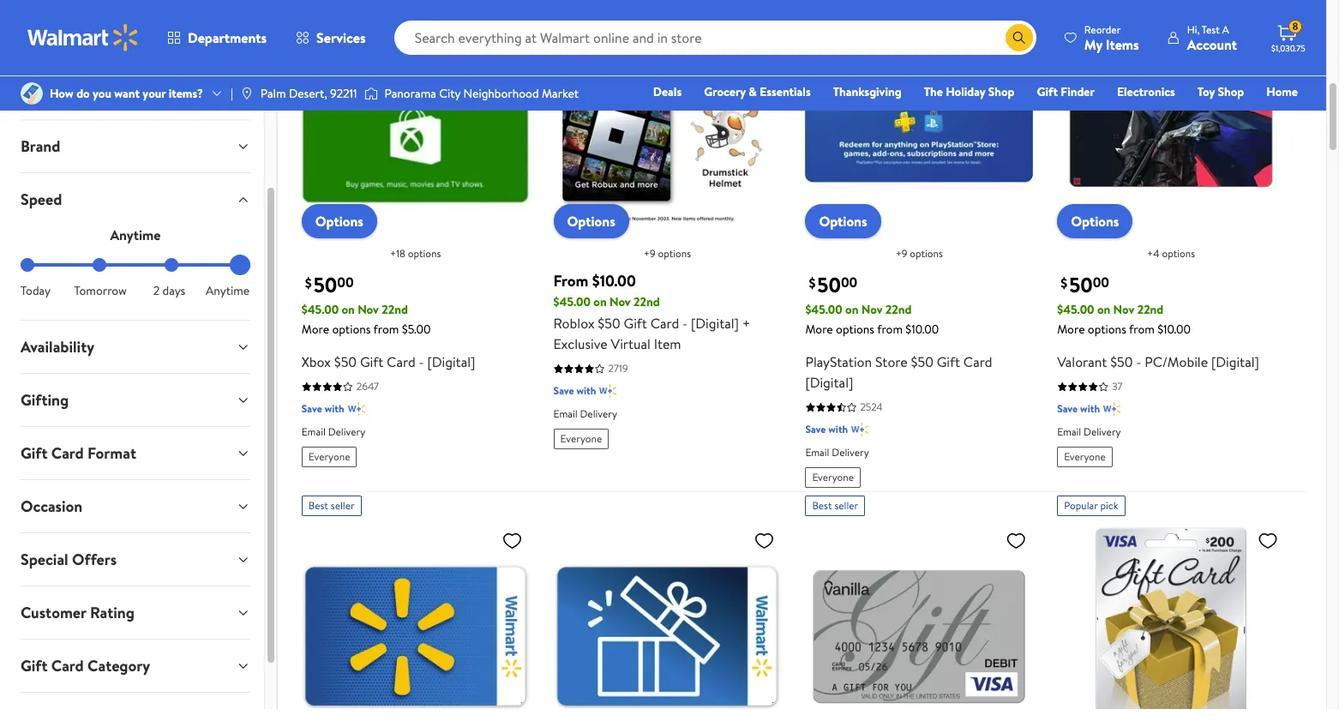 Task type: vqa. For each thing, say whether or not it's contained in the screenshot.


Task type: locate. For each thing, give the bounding box(es) containing it.
2 best seller from the left
[[813, 498, 859, 513]]

gift finder
[[1037, 83, 1095, 100]]

0 horizontal spatial 50
[[314, 270, 337, 299]]

1 horizontal spatial walmart plus image
[[852, 421, 869, 438]]

home link
[[1259, 82, 1306, 101]]

1 horizontal spatial -
[[683, 314, 688, 333]]

2 $45.00 on nov 22nd from the left
[[806, 301, 912, 318]]

$ for playstation store $50 gift card [digital]
[[809, 274, 816, 292]]

22nd up $5.00
[[382, 301, 408, 318]]

$ up "valorant"
[[1061, 274, 1068, 292]]

nov inside the from $10.00 $45.00 on nov 22nd roblox $50 gift card - [digital] + exclusive virtual item
[[610, 293, 631, 310]]

valorant $50 - pc/mobile [digital] image
[[1058, 0, 1286, 224]]

anytime
[[110, 226, 161, 244], [206, 282, 250, 299]]

anytime down the anytime option
[[206, 282, 250, 299]]

1 vertical spatial anytime
[[206, 282, 250, 299]]

card inside gift card category "dropdown button"
[[51, 655, 84, 677]]

delivery down 2524
[[832, 445, 869, 460]]

$ 50 00 up "valorant"
[[1061, 270, 1110, 299]]

gift inside playstation store $50 gift card [digital]
[[937, 353, 961, 372]]

valorant
[[1058, 353, 1108, 372]]

on
[[594, 293, 607, 310], [342, 301, 355, 318], [846, 301, 859, 318], [1098, 301, 1111, 318]]

from for -
[[1130, 321, 1155, 338]]

on up roblox at the top
[[594, 293, 607, 310]]

grocery & essentials
[[704, 83, 811, 100]]

2 seller from the left
[[835, 498, 859, 513]]

with for valorant $50 - pc/mobile [digital]
[[1081, 402, 1100, 416]]

gift right store at the right
[[937, 353, 961, 372]]

1 +9 options from the left
[[644, 246, 691, 260]]

market
[[542, 85, 579, 102]]

2 +9 options from the left
[[896, 246, 943, 260]]

2 best from the left
[[813, 498, 832, 513]]

shop right the "toy"
[[1218, 83, 1245, 100]]

gifting button
[[7, 374, 264, 426]]

from left $5.00
[[374, 321, 399, 338]]

 image for how
[[21, 82, 43, 105]]

2 horizontal spatial $10.00
[[1158, 321, 1191, 338]]

seller
[[331, 498, 355, 513], [835, 498, 859, 513]]

more up xbox at the left of page
[[302, 321, 329, 338]]

$45.00 on nov 22nd up 'playstation'
[[806, 301, 912, 318]]

2 options link from the left
[[554, 204, 629, 238]]

services
[[317, 28, 366, 47]]

1 vertical spatial walmart plus image
[[1104, 401, 1121, 418]]

$200 vanilla® visa® egift card image
[[806, 523, 1034, 709]]

- down $5.00
[[419, 353, 424, 372]]

with left walmart plus icon
[[325, 402, 344, 416]]

walmart plus image
[[600, 383, 617, 400], [1104, 401, 1121, 418], [852, 421, 869, 438]]

3 more from the left
[[1058, 321, 1085, 338]]

1 options from the left
[[315, 212, 364, 230]]

everyone for playstation store $50 gift card [digital]
[[813, 470, 854, 485]]

1 horizontal spatial anytime
[[206, 282, 250, 299]]

2 more options from $10.00 from the left
[[1058, 321, 1191, 338]]

gift down gifting
[[21, 443, 48, 464]]

delivery for playstation store $50 gift card [digital]
[[832, 445, 869, 460]]

more up 'playstation'
[[806, 321, 833, 338]]

email
[[554, 407, 578, 421], [302, 425, 326, 439], [1058, 425, 1082, 439], [806, 445, 830, 460]]

2 $ 50 00 from the left
[[809, 270, 858, 299]]

0 horizontal spatial  image
[[21, 82, 43, 105]]

50 for xbox
[[314, 270, 337, 299]]

$45.00 on nov 22nd for xbox
[[302, 301, 408, 318]]

+4 options
[[1148, 246, 1196, 260]]

None range field
[[21, 263, 250, 267]]

email delivery down "37"
[[1058, 425, 1121, 439]]

the
[[924, 83, 943, 100]]

nov up the valorant $50 - pc/mobile [digital]
[[1114, 301, 1135, 318]]

22nd inside the from $10.00 $45.00 on nov 22nd roblox $50 gift card - [digital] + exclusive virtual item
[[634, 293, 660, 310]]

add to favorites list, roblox $50 gift card - [digital] + exclusive virtual item image
[[754, 3, 775, 25]]

on up more options from $5.00
[[342, 301, 355, 318]]

$50 right store at the right
[[911, 353, 934, 372]]

$45.00 on nov 22nd for valorant
[[1058, 301, 1164, 318]]

special offers tab
[[7, 533, 264, 586]]

save with down exclusive
[[554, 384, 596, 398]]

Today radio
[[21, 258, 34, 272]]

grocery
[[704, 83, 746, 100]]

best
[[309, 498, 328, 513], [813, 498, 832, 513]]

0 horizontal spatial +9 options
[[644, 246, 691, 260]]

card inside the from $10.00 $45.00 on nov 22nd roblox $50 gift card - [digital] + exclusive virtual item
[[651, 314, 679, 333]]

palm desert, 92211
[[261, 85, 357, 102]]

$45.00 up more options from $5.00
[[302, 301, 339, 318]]

valorant $50 - pc/mobile [digital]
[[1058, 353, 1260, 372]]

1 $ 50 00 from the left
[[305, 270, 354, 299]]

1 horizontal spatial 50
[[818, 270, 841, 299]]

anytime up how fast do you want your order? option group on the left top of the page
[[110, 226, 161, 244]]

category
[[88, 655, 150, 677]]

3 $45.00 on nov 22nd from the left
[[1058, 301, 1164, 318]]

2 horizontal spatial $
[[1061, 274, 1068, 292]]

1 horizontal spatial more
[[806, 321, 833, 338]]

1 horizontal spatial best seller
[[813, 498, 859, 513]]

2 horizontal spatial 50
[[1070, 270, 1093, 299]]

walmart+
[[1247, 107, 1299, 124]]

1 more options from $10.00 from the left
[[806, 321, 939, 338]]

$10.00 for playstation
[[906, 321, 939, 338]]

2 vertical spatial walmart plus image
[[852, 421, 869, 438]]

email for xbox $50 gift card - [digital]
[[302, 425, 326, 439]]

$45.00 on nov 22nd for playstation
[[806, 301, 912, 318]]

gift
[[1037, 83, 1058, 100], [624, 314, 647, 333], [360, 353, 384, 372], [937, 353, 961, 372], [21, 443, 48, 464], [21, 655, 48, 677]]

2 horizontal spatial  image
[[364, 85, 378, 102]]

2524
[[861, 400, 883, 414]]

best seller for $200 vanilla® visa® egift card image
[[813, 498, 859, 513]]

+9 options
[[644, 246, 691, 260], [896, 246, 943, 260]]

0 horizontal spatial $45.00 on nov 22nd
[[302, 301, 408, 318]]

[digital] inside playstation store $50 gift card [digital]
[[806, 373, 854, 392]]

delivery down "37"
[[1084, 425, 1121, 439]]

finder
[[1061, 83, 1095, 100]]

search icon image
[[1013, 31, 1027, 45]]

options
[[408, 246, 441, 260], [658, 246, 691, 260], [910, 246, 943, 260], [1163, 246, 1196, 260], [332, 321, 371, 338], [836, 321, 875, 338], [1088, 321, 1127, 338]]

from up store at the right
[[878, 321, 903, 338]]

[digital] inside the from $10.00 $45.00 on nov 22nd roblox $50 gift card - [digital] + exclusive virtual item
[[691, 314, 739, 333]]

save with left walmart plus icon
[[302, 402, 344, 416]]

 image right |
[[240, 87, 254, 100]]

1 horizontal spatial shop
[[1218, 83, 1245, 100]]

+9 options for more options from $10.00
[[896, 246, 943, 260]]

50 up more options from $5.00
[[314, 270, 337, 299]]

customer
[[21, 602, 86, 624]]

more options from $10.00 up store at the right
[[806, 321, 939, 338]]

4 options from the left
[[1071, 212, 1120, 230]]

add to favorites list, valorant $50 - pc/mobile [digital] image
[[1258, 3, 1279, 25]]

how do you want your items?
[[50, 85, 203, 102]]

best seller
[[309, 498, 355, 513], [813, 498, 859, 513]]

walmart plus image down "37"
[[1104, 401, 1121, 418]]

+4
[[1148, 246, 1160, 260]]

from
[[374, 321, 399, 338], [878, 321, 903, 338], [1130, 321, 1155, 338]]

speed button
[[7, 173, 264, 226]]

options for xbox
[[315, 212, 364, 230]]

[digital] left +
[[691, 314, 739, 333]]

1 from from the left
[[374, 321, 399, 338]]

more options from $10.00 up the valorant $50 - pc/mobile [digital]
[[1058, 321, 1191, 338]]

$
[[305, 274, 312, 292], [809, 274, 816, 292], [1061, 274, 1068, 292]]

$ 50 00 up more options from $5.00
[[305, 270, 354, 299]]

gift up fashion
[[1037, 83, 1058, 100]]

$ 50 00
[[305, 270, 354, 299], [809, 270, 858, 299], [1061, 270, 1110, 299]]

nov up store at the right
[[862, 301, 883, 318]]

1 more from the left
[[302, 321, 329, 338]]

0 horizontal spatial seller
[[331, 498, 355, 513]]

from
[[554, 270, 589, 291]]

1 seller from the left
[[331, 498, 355, 513]]

1 horizontal spatial 00
[[841, 273, 858, 292]]

22nd for xbox $50 gift card - [digital]
[[382, 301, 408, 318]]

store
[[876, 353, 908, 372]]

one debit link
[[1159, 106, 1233, 125]]

$ 50 00 up 'playstation'
[[809, 270, 858, 299]]

exclusive
[[554, 335, 608, 354]]

2 50 from the left
[[818, 270, 841, 299]]

1 horizontal spatial  image
[[240, 87, 254, 100]]

save down "valorant"
[[1058, 402, 1078, 416]]

2 horizontal spatial -
[[1137, 353, 1142, 372]]

1 horizontal spatial +9
[[896, 246, 908, 260]]

1 options link from the left
[[302, 204, 377, 238]]

city
[[439, 85, 461, 102]]

save down 'playstation'
[[806, 422, 826, 437]]

0 horizontal spatial more options from $10.00
[[806, 321, 939, 338]]

3 $ 50 00 from the left
[[1061, 270, 1110, 299]]

1 50 from the left
[[314, 270, 337, 299]]

want
[[114, 85, 140, 102]]

 image
[[21, 82, 43, 105], [364, 85, 378, 102], [240, 87, 254, 100]]

0 horizontal spatial +9
[[644, 246, 656, 260]]

save with down "valorant"
[[1058, 402, 1100, 416]]

options for valorant
[[1071, 212, 1120, 230]]

22nd up store at the right
[[886, 301, 912, 318]]

save for playstation store $50 gift card [digital]
[[806, 422, 826, 437]]

$45.00 on nov 22nd up "valorant"
[[1058, 301, 1164, 318]]

from up the valorant $50 - pc/mobile [digital]
[[1130, 321, 1155, 338]]

days
[[163, 282, 186, 299]]

$45.00 down from
[[554, 293, 591, 310]]

3 from from the left
[[1130, 321, 1155, 338]]

2719
[[609, 361, 628, 376]]

$10.00 right from
[[592, 270, 636, 291]]

1 horizontal spatial more options from $10.00
[[1058, 321, 1191, 338]]

walmart plus image down 2524
[[852, 421, 869, 438]]

fashion
[[1039, 107, 1079, 124]]

2
[[153, 282, 160, 299]]

50 for valorant
[[1070, 270, 1093, 299]]

2 from from the left
[[878, 321, 903, 338]]

2 +9 from the left
[[896, 246, 908, 260]]

on up 'playstation'
[[846, 301, 859, 318]]

basic blue yellow spark walmart gift card image
[[302, 523, 530, 709]]

gift up virtual
[[624, 314, 647, 333]]

[digital] right pc/mobile
[[1212, 353, 1260, 372]]

delivery for xbox $50 gift card - [digital]
[[328, 425, 366, 439]]

1 horizontal spatial +9 options
[[896, 246, 943, 260]]

4 options link from the left
[[1058, 204, 1133, 238]]

grocery & essentials link
[[697, 82, 819, 101]]

 image right 92211
[[364, 85, 378, 102]]

gift card format tab
[[7, 427, 264, 479]]

00 up 'playstation'
[[841, 273, 858, 292]]

with for playstation store $50 gift card [digital]
[[829, 422, 848, 437]]

special offers
[[21, 549, 117, 570]]

0 horizontal spatial $
[[305, 274, 312, 292]]

0 horizontal spatial best seller
[[309, 498, 355, 513]]

1 +9 from the left
[[644, 246, 656, 260]]

email delivery down 2524
[[806, 445, 869, 460]]

1 horizontal spatial best
[[813, 498, 832, 513]]

registry
[[1101, 107, 1145, 124]]

 image left how
[[21, 82, 43, 105]]

1 shop from the left
[[989, 83, 1015, 100]]

everyone
[[561, 432, 602, 446], [309, 450, 350, 464], [1065, 450, 1106, 464], [813, 470, 854, 485]]

2 horizontal spatial $ 50 00
[[1061, 270, 1110, 299]]

0 horizontal spatial shop
[[989, 83, 1015, 100]]

00 up more options from $5.00
[[337, 273, 354, 292]]

$50 up virtual
[[598, 314, 621, 333]]

[digital] down 'playstation'
[[806, 373, 854, 392]]

with down "valorant"
[[1081, 402, 1100, 416]]

0 horizontal spatial $ 50 00
[[305, 270, 354, 299]]

1 $45.00 on nov 22nd from the left
[[302, 301, 408, 318]]

nov for xbox $50 gift card - [digital]
[[358, 301, 379, 318]]

email delivery down walmart plus icon
[[302, 425, 366, 439]]

$1,030.75
[[1272, 42, 1306, 54]]

$45.00 up "valorant"
[[1058, 301, 1095, 318]]

1 horizontal spatial $45.00 on nov 22nd
[[806, 301, 912, 318]]

delivery for valorant $50 - pc/mobile [digital]
[[1084, 425, 1121, 439]]

save with down 'playstation'
[[806, 422, 848, 437]]

0 horizontal spatial $10.00
[[592, 270, 636, 291]]

- left +
[[683, 314, 688, 333]]

nov up virtual
[[610, 293, 631, 310]]

1 00 from the left
[[337, 273, 354, 292]]

save with for xbox $50 gift card - [digital]
[[302, 402, 344, 416]]

playstation
[[806, 353, 872, 372]]

0 horizontal spatial from
[[374, 321, 399, 338]]

92211
[[330, 85, 357, 102]]

2 horizontal spatial walmart plus image
[[1104, 401, 1121, 418]]

0 horizontal spatial best
[[309, 498, 328, 513]]

$10.00 up pc/mobile
[[1158, 321, 1191, 338]]

2 horizontal spatial from
[[1130, 321, 1155, 338]]

$ up 'playstation'
[[809, 274, 816, 292]]

with down exclusive
[[577, 384, 596, 398]]

fashion link
[[1031, 106, 1086, 125]]

on up "valorant"
[[1098, 301, 1111, 318]]

+9 for more options from $10.00
[[896, 246, 908, 260]]

None radio
[[165, 258, 178, 272]]

2 horizontal spatial more
[[1058, 321, 1085, 338]]

1 horizontal spatial $
[[809, 274, 816, 292]]

how fast do you want your order? option group
[[21, 258, 250, 299]]

walmart plus image down 2719
[[600, 383, 617, 400]]

22nd
[[634, 293, 660, 310], [382, 301, 408, 318], [886, 301, 912, 318], [1138, 301, 1164, 318]]

save for valorant $50 - pc/mobile [digital]
[[1058, 402, 1078, 416]]

more
[[302, 321, 329, 338], [806, 321, 833, 338], [1058, 321, 1085, 338]]

- left pc/mobile
[[1137, 353, 1142, 372]]

more options from $10.00 for $50
[[1058, 321, 1191, 338]]

$ up more options from $5.00
[[305, 274, 312, 292]]

more up "valorant"
[[1058, 321, 1085, 338]]

3 options link from the left
[[806, 204, 881, 238]]

1 horizontal spatial $10.00
[[906, 321, 939, 338]]

22nd up the valorant $50 - pc/mobile [digital]
[[1138, 301, 1164, 318]]

2 more from the left
[[806, 321, 833, 338]]

options link for valorant
[[1058, 204, 1133, 238]]

+9 for roblox $50 gift card - [digital] + exclusive virtual item
[[644, 246, 656, 260]]

special offers button
[[7, 533, 264, 586]]

3 $ from the left
[[1061, 274, 1068, 292]]

0 horizontal spatial 00
[[337, 273, 354, 292]]

0 horizontal spatial walmart plus image
[[600, 383, 617, 400]]

$45.00 up 'playstation'
[[806, 301, 843, 318]]

price
[[21, 82, 55, 104]]

my
[[1085, 35, 1103, 54]]

$10.00 inside the from $10.00 $45.00 on nov 22nd roblox $50 gift card - [digital] + exclusive virtual item
[[592, 270, 636, 291]]

[digital]
[[691, 314, 739, 333], [427, 353, 475, 372], [1212, 353, 1260, 372], [806, 373, 854, 392]]

$45.00 inside the from $10.00 $45.00 on nov 22nd roblox $50 gift card - [digital] + exclusive virtual item
[[554, 293, 591, 310]]

the holiday shop
[[924, 83, 1015, 100]]

delivery down walmart plus icon
[[328, 425, 366, 439]]

$ 50 00 for xbox
[[305, 270, 354, 299]]

email delivery down 2719
[[554, 407, 618, 421]]

50 up 'playstation'
[[818, 270, 841, 299]]

2 horizontal spatial 00
[[1093, 273, 1110, 292]]

3 options from the left
[[819, 212, 868, 230]]

22nd for playstation store $50 gift card [digital]
[[886, 301, 912, 318]]

+18
[[390, 246, 406, 260]]

3 00 from the left
[[1093, 273, 1110, 292]]

[digital] down $5.00
[[427, 353, 475, 372]]

0 vertical spatial anytime
[[110, 226, 161, 244]]

0 horizontal spatial -
[[419, 353, 424, 372]]

panorama
[[385, 85, 436, 102]]

customer rating tab
[[7, 587, 264, 639]]

gift inside the from $10.00 $45.00 on nov 22nd roblox $50 gift card - [digital] + exclusive virtual item
[[624, 314, 647, 333]]

deals
[[653, 83, 682, 100]]

from $10.00 $45.00 on nov 22nd roblox $50 gift card - [digital] + exclusive virtual item
[[554, 270, 751, 354]]

desert,
[[289, 85, 327, 102]]

1 horizontal spatial seller
[[835, 498, 859, 513]]

best seller for basic blue yellow spark walmart gift card image
[[309, 498, 355, 513]]

nov up more options from $5.00
[[358, 301, 379, 318]]

more options from $10.00 for store
[[806, 321, 939, 338]]

1 best from the left
[[309, 498, 328, 513]]

50 up "valorant"
[[1070, 270, 1093, 299]]

&
[[749, 83, 757, 100]]

delivery down 2719
[[580, 407, 618, 421]]

2 $ from the left
[[809, 274, 816, 292]]

$45.00 on nov 22nd up more options from $5.00
[[302, 301, 408, 318]]

everyone for valorant $50 - pc/mobile [digital]
[[1065, 450, 1106, 464]]

xbox $50 gift card - [digital] image
[[302, 0, 530, 224]]

gift card category
[[21, 655, 150, 677]]

0 horizontal spatial more
[[302, 321, 329, 338]]

email delivery for playstation store $50 gift card [digital]
[[806, 445, 869, 460]]

2 00 from the left
[[841, 273, 858, 292]]

1 best seller from the left
[[309, 498, 355, 513]]

$10.00 up store at the right
[[906, 321, 939, 338]]

2 horizontal spatial $45.00 on nov 22nd
[[1058, 301, 1164, 318]]

+18 options
[[390, 246, 441, 260]]

1 $ from the left
[[305, 274, 312, 292]]

card
[[651, 314, 679, 333], [387, 353, 416, 372], [964, 353, 993, 372], [51, 443, 84, 464], [51, 655, 84, 677]]

shop right holiday
[[989, 83, 1015, 100]]

with for xbox $50 gift card - [digital]
[[325, 402, 344, 416]]

save left walmart plus icon
[[302, 402, 322, 416]]

1 horizontal spatial $ 50 00
[[809, 270, 858, 299]]

more for xbox
[[302, 321, 329, 338]]

nov
[[610, 293, 631, 310], [358, 301, 379, 318], [862, 301, 883, 318], [1114, 301, 1135, 318]]

save with for valorant $50 - pc/mobile [digital]
[[1058, 402, 1100, 416]]

save
[[554, 384, 574, 398], [302, 402, 322, 416], [1058, 402, 1078, 416], [806, 422, 826, 437]]

gift down customer at the bottom
[[21, 655, 48, 677]]

00 up "valorant"
[[1093, 273, 1110, 292]]

with down 'playstation'
[[829, 422, 848, 437]]

1 horizontal spatial from
[[878, 321, 903, 338]]

22nd up virtual
[[634, 293, 660, 310]]

3 50 from the left
[[1070, 270, 1093, 299]]



Task type: describe. For each thing, give the bounding box(es) containing it.
add to favorites list, xbox $50 gift card - [digital] image
[[502, 3, 523, 25]]

a
[[1223, 22, 1230, 36]]

test
[[1202, 22, 1220, 36]]

gift inside gift finder link
[[1037, 83, 1058, 100]]

$50 right xbox at the left of page
[[334, 353, 357, 372]]

do
[[76, 85, 90, 102]]

add to favorites list, popping gift walmart gift card image
[[754, 530, 775, 552]]

deals link
[[646, 82, 690, 101]]

0 horizontal spatial anytime
[[110, 226, 161, 244]]

$50 inside playstation store $50 gift card [digital]
[[911, 353, 934, 372]]

thanksgiving
[[833, 83, 902, 100]]

gift card category button
[[7, 640, 264, 692]]

card inside the gift card format dropdown button
[[51, 443, 84, 464]]

gift card format button
[[7, 427, 264, 479]]

price tab
[[7, 67, 264, 119]]

$50 inside the from $10.00 $45.00 on nov 22nd roblox $50 gift card - [digital] + exclusive virtual item
[[598, 314, 621, 333]]

brand button
[[7, 120, 264, 172]]

playstation store $50 gift card [digital] image
[[806, 0, 1034, 224]]

00 for valorant
[[1093, 273, 1110, 292]]

$45.00 for xbox $50 gift card - [digital]
[[302, 301, 339, 318]]

items?
[[169, 85, 203, 102]]

walmart plus image for playstation store $50 gift card [digital]
[[852, 421, 869, 438]]

2647
[[357, 379, 379, 394]]

on for valorant $50 - pc/mobile [digital]
[[1098, 301, 1111, 318]]

registry link
[[1093, 106, 1153, 125]]

nov for playstation store $50 gift card [digital]
[[862, 301, 883, 318]]

$45.00 for valorant $50 - pc/mobile [digital]
[[1058, 301, 1095, 318]]

customer rating
[[21, 602, 135, 624]]

8
[[1293, 19, 1299, 34]]

xbox
[[302, 353, 331, 372]]

more for playstation
[[806, 321, 833, 338]]

availability button
[[7, 321, 264, 373]]

neighborhood
[[464, 85, 539, 102]]

account
[[1188, 35, 1238, 54]]

hi,
[[1188, 22, 1200, 36]]

gifting
[[21, 389, 69, 411]]

one
[[1167, 107, 1193, 124]]

|
[[231, 85, 233, 102]]

electronics link
[[1110, 82, 1183, 101]]

occasion button
[[7, 480, 264, 533]]

seller for basic blue yellow spark walmart gift card image
[[331, 498, 355, 513]]

panorama city neighborhood market
[[385, 85, 579, 102]]

hi, test a account
[[1188, 22, 1238, 54]]

item
[[654, 335, 682, 354]]

offers
[[72, 549, 117, 570]]

- inside the from $10.00 $45.00 on nov 22nd roblox $50 gift card - [digital] + exclusive virtual item
[[683, 314, 688, 333]]

availability tab
[[7, 321, 264, 373]]

+
[[743, 314, 751, 333]]

email for playstation store $50 gift card [digital]
[[806, 445, 830, 460]]

customer rating button
[[7, 587, 264, 639]]

save for xbox $50 gift card - [digital]
[[302, 402, 322, 416]]

nov for valorant $50 - pc/mobile [digital]
[[1114, 301, 1135, 318]]

22nd for valorant $50 - pc/mobile [digital]
[[1138, 301, 1164, 318]]

on for xbox $50 gift card - [digital]
[[342, 301, 355, 318]]

save down exclusive
[[554, 384, 574, 398]]

speed tab
[[7, 173, 264, 226]]

add to favorites list, $200 vanilla® visa® gift box gift card image
[[1258, 530, 1279, 552]]

one debit
[[1167, 107, 1225, 124]]

pc/mobile
[[1145, 353, 1209, 372]]

 image for panorama
[[364, 85, 378, 102]]

$10.00 for valorant
[[1158, 321, 1191, 338]]

gift card category tab
[[7, 640, 264, 692]]

$50 up "37"
[[1111, 353, 1133, 372]]

best for $200 vanilla® visa® egift card image
[[813, 498, 832, 513]]

pick
[[1101, 498, 1119, 513]]

toy
[[1198, 83, 1216, 100]]

roblox
[[554, 314, 595, 333]]

from for gift
[[374, 321, 399, 338]]

occasion
[[21, 496, 83, 517]]

+9 options for roblox $50 gift card - [digital] + exclusive virtual item
[[644, 246, 691, 260]]

gifting tab
[[7, 374, 264, 426]]

best for basic blue yellow spark walmart gift card image
[[309, 498, 328, 513]]

email for valorant $50 - pc/mobile [digital]
[[1058, 425, 1082, 439]]

today
[[21, 282, 51, 299]]

speed
[[21, 189, 62, 210]]

00 for playstation
[[841, 273, 858, 292]]

Tomorrow radio
[[93, 258, 106, 272]]

holiday
[[946, 83, 986, 100]]

add to favorites list, basic blue yellow spark walmart gift card image
[[502, 530, 523, 552]]

2 options from the left
[[567, 212, 616, 230]]

from for $50
[[878, 321, 903, 338]]

gift up 2647
[[360, 353, 384, 372]]

on for playstation store $50 gift card [digital]
[[846, 301, 859, 318]]

rating
[[90, 602, 135, 624]]

anytime inside how fast do you want your order? option group
[[206, 282, 250, 299]]

palm
[[261, 85, 286, 102]]

email delivery for xbox $50 gift card - [digital]
[[302, 425, 366, 439]]

Walmart Site-Wide search field
[[394, 21, 1037, 55]]

roblox $50 gift card - [digital] + exclusive virtual item image
[[554, 0, 782, 224]]

your
[[143, 85, 166, 102]]

playstation store $50 gift card [digital]
[[806, 353, 993, 392]]

Anytime radio
[[237, 258, 250, 272]]

availability
[[21, 336, 94, 358]]

gift inside gift card category "dropdown button"
[[21, 655, 48, 677]]

virtual
[[611, 335, 651, 354]]

services button
[[281, 17, 381, 58]]

reorder my items
[[1085, 22, 1140, 54]]

none radio inside how fast do you want your order? option group
[[165, 258, 178, 272]]

2 shop from the left
[[1218, 83, 1245, 100]]

debit
[[1196, 107, 1225, 124]]

walmart image
[[27, 24, 139, 51]]

50 for playstation
[[818, 270, 841, 299]]

you
[[93, 85, 111, 102]]

special
[[21, 549, 68, 570]]

$45.00 for playstation store $50 gift card [digital]
[[806, 301, 843, 318]]

 image for palm
[[240, 87, 254, 100]]

options link for playstation
[[806, 204, 881, 238]]

2 days
[[153, 282, 186, 299]]

home fashion
[[1039, 83, 1299, 124]]

save with for playstation store $50 gift card [digital]
[[806, 422, 848, 437]]

toy shop link
[[1190, 82, 1252, 101]]

popular pick
[[1065, 498, 1119, 513]]

departments button
[[153, 17, 281, 58]]

everyone for xbox $50 gift card - [digital]
[[309, 450, 350, 464]]

walmart plus image for valorant $50 - pc/mobile [digital]
[[1104, 401, 1121, 418]]

00 for xbox
[[337, 273, 354, 292]]

departments
[[188, 28, 267, 47]]

electronics
[[1118, 83, 1176, 100]]

popular
[[1065, 498, 1098, 513]]

the holiday shop link
[[917, 82, 1023, 101]]

home
[[1267, 83, 1299, 100]]

popping gift walmart gift card image
[[554, 523, 782, 709]]

0 vertical spatial walmart plus image
[[600, 383, 617, 400]]

$ 50 00 for playstation
[[809, 270, 858, 299]]

price button
[[7, 67, 264, 119]]

email delivery for valorant $50 - pc/mobile [digital]
[[1058, 425, 1121, 439]]

card inside playstation store $50 gift card [digital]
[[964, 353, 993, 372]]

options for playstation
[[819, 212, 868, 230]]

$ for xbox $50 gift card - [digital]
[[305, 274, 312, 292]]

$200 vanilla® visa® gift box gift card image
[[1058, 523, 1286, 709]]

more for valorant
[[1058, 321, 1085, 338]]

brand tab
[[7, 120, 264, 172]]

thanksgiving link
[[826, 82, 910, 101]]

tomorrow
[[74, 282, 127, 299]]

gift inside dropdown button
[[21, 443, 48, 464]]

xbox $50 gift card - [digital]
[[302, 353, 475, 372]]

on inside the from $10.00 $45.00 on nov 22nd roblox $50 gift card - [digital] + exclusive virtual item
[[594, 293, 607, 310]]

$5.00
[[402, 321, 431, 338]]

more options from $5.00
[[302, 321, 431, 338]]

add to favorites list, $200 vanilla® visa® egift card image
[[1006, 530, 1027, 552]]

options link for xbox
[[302, 204, 377, 238]]

items
[[1106, 35, 1140, 54]]

walmart plus image
[[348, 401, 365, 418]]

add to favorites list, playstation store $50 gift card [digital] image
[[1006, 3, 1027, 25]]

walmart+ link
[[1240, 106, 1306, 125]]

essentials
[[760, 83, 811, 100]]

Search search field
[[394, 21, 1037, 55]]

37
[[1113, 379, 1123, 394]]

$ for valorant $50 - pc/mobile [digital]
[[1061, 274, 1068, 292]]

$ 50 00 for valorant
[[1061, 270, 1110, 299]]

brand
[[21, 136, 60, 157]]

occasion tab
[[7, 480, 264, 533]]

seller for $200 vanilla® visa® egift card image
[[835, 498, 859, 513]]



